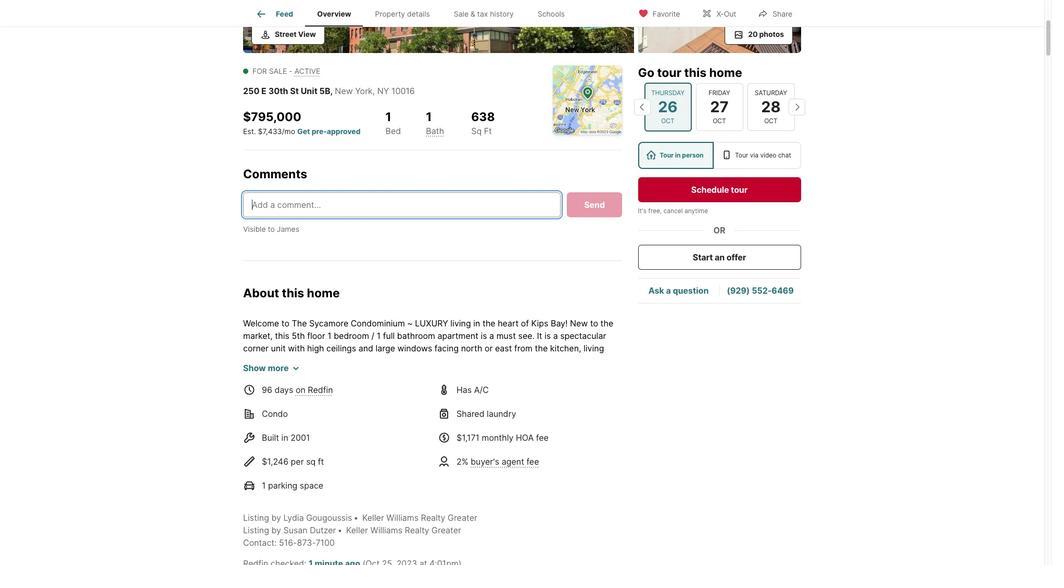 Task type: describe. For each thing, give the bounding box(es) containing it.
the up throughout.
[[368, 356, 381, 367]]

0 vertical spatial of
[[521, 319, 529, 329]]

gougoussis
[[306, 513, 352, 524]]

apartment
[[437, 331, 478, 342]]

steel
[[586, 369, 605, 379]]

x-out
[[716, 9, 736, 18]]

1 vertical spatial home
[[307, 286, 340, 301]]

ft
[[484, 126, 492, 136]]

large
[[376, 344, 395, 354]]

1 vertical spatial keller
[[346, 526, 368, 536]]

on inside welcome to the sycamore condominium ~ luxury living in the heart of kips bay! new to the market, this 5th floor 1 bedroom / 1 full bathroom apartment is a must see. it is a spectacular corner unit with high ceilings and large windows facing north or east from the kitchen, living room and bedroom. wow! view the night sky from the comfort of your home. floors have been newly sanded and stained throughout. pass-through kitchen with granite and stainless steel appliances overlook the living and dining area. and, there is generous closet space too. the sycamore is a full service building with a 24-hour concierge/doorman, elevator, laundry on every floor, residents' lounge, fitness room, and a roof deck with open city views.
[[588, 394, 598, 404]]

bed
[[386, 126, 401, 136]]

get
[[297, 127, 310, 136]]

days
[[275, 385, 293, 396]]

$795,000 est. $7,433 /mo get pre-approved
[[243, 110, 361, 136]]

tour for go
[[657, 66, 682, 80]]

view inside street view button
[[298, 30, 316, 39]]

tour via video chat option
[[714, 142, 801, 169]]

fee for $1,171 monthly hoa fee
[[536, 433, 549, 444]]

1 horizontal spatial from
[[514, 344, 532, 354]]

dining
[[379, 381, 403, 392]]

list box containing tour in person
[[638, 142, 801, 169]]

every
[[243, 406, 265, 417]]

0 vertical spatial greater
[[448, 513, 477, 524]]

laundry inside welcome to the sycamore condominium ~ luxury living in the heart of kips bay! new to the market, this 5th floor 1 bedroom / 1 full bathroom apartment is a must see. it is a spectacular corner unit with high ceilings and large windows facing north or east from the kitchen, living room and bedroom. wow! view the night sky from the comfort of your home. floors have been newly sanded and stained throughout. pass-through kitchen with granite and stainless steel appliances overlook the living and dining area. and, there is generous closet space too. the sycamore is a full service building with a 24-hour concierge/doorman, elevator, laundry on every floor, residents' lounge, fitness room, and a roof deck with open city views.
[[557, 394, 586, 404]]

2 , from the left
[[373, 86, 375, 96]]

1 for 1 bath
[[426, 110, 432, 124]]

250
[[243, 86, 259, 96]]

sale & tax history tab
[[442, 2, 526, 27]]

and,
[[427, 381, 445, 392]]

st
[[290, 86, 299, 96]]

ceilings
[[326, 344, 356, 354]]

1 vertical spatial laundry
[[487, 409, 516, 420]]

in for 2001
[[281, 433, 288, 444]]

30th
[[268, 86, 288, 96]]

share
[[773, 9, 792, 18]]

facing
[[435, 344, 459, 354]]

floors
[[547, 356, 571, 367]]

a right ask at right bottom
[[666, 286, 671, 296]]

person
[[682, 151, 704, 159]]

generous
[[479, 381, 516, 392]]

27
[[710, 98, 729, 116]]

2 listing from the top
[[243, 526, 269, 536]]

buyer's agent fee link
[[471, 457, 539, 468]]

(929)
[[727, 286, 750, 296]]

1 vertical spatial realty
[[405, 526, 429, 536]]

is up concierge/doorman,
[[470, 381, 477, 392]]

it
[[537, 331, 542, 342]]

fitness
[[361, 406, 388, 417]]

agent
[[502, 457, 524, 468]]

/mo
[[282, 127, 295, 136]]

0 vertical spatial living
[[450, 319, 471, 329]]

view inside welcome to the sycamore condominium ~ luxury living in the heart of kips bay! new to the market, this 5th floor 1 bedroom / 1 full bathroom apartment is a must see. it is a spectacular corner unit with high ceilings and large windows facing north or east from the kitchen, living room and bedroom. wow! view the night sky from the comfort of your home. floors have been newly sanded and stained throughout. pass-through kitchen with granite and stainless steel appliances overlook the living and dining area. and, there is generous closet space too. the sycamore is a full service building with a 24-hour concierge/doorman, elevator, laundry on every floor, residents' lounge, fitness room, and a roof deck with open city views.
[[346, 356, 366, 367]]

the down it
[[535, 344, 548, 354]]

floor,
[[267, 406, 287, 417]]

0 horizontal spatial of
[[490, 356, 498, 367]]

516-
[[279, 538, 297, 549]]

7100
[[316, 538, 335, 549]]

a left roof
[[432, 406, 437, 417]]

overview
[[317, 9, 351, 18]]

dutzer
[[310, 526, 336, 536]]

with up generous
[[483, 369, 500, 379]]

638 sq ft
[[471, 110, 495, 136]]

history
[[490, 9, 514, 18]]

ask a question
[[649, 286, 709, 296]]

0 horizontal spatial living
[[339, 381, 359, 392]]

0 horizontal spatial from
[[421, 356, 439, 367]]

home.
[[520, 356, 545, 367]]

thursday
[[651, 89, 685, 97]]

too.
[[570, 381, 586, 392]]

schools tab
[[526, 2, 577, 27]]

stained
[[317, 369, 346, 379]]

contact:
[[243, 538, 277, 549]]

is up or
[[481, 331, 487, 342]]

1 for 1 parking space
[[262, 481, 266, 492]]

monthly
[[482, 433, 514, 444]]

with down 'dining'
[[379, 394, 396, 404]]

bedroom
[[334, 331, 369, 342]]

open
[[498, 406, 518, 417]]

2 250 e 30th st unit 5b, new york, ny 10016 image from the left
[[638, 0, 801, 53]]

20
[[748, 30, 758, 39]]

unit
[[301, 86, 317, 96]]

overlook
[[288, 381, 321, 392]]

0 vertical spatial this
[[684, 66, 707, 80]]

26
[[658, 98, 678, 116]]

a down bay!
[[553, 331, 558, 342]]

is up floor,
[[285, 394, 291, 404]]

a down overlook
[[293, 394, 298, 404]]

ask
[[649, 286, 664, 296]]

bay!
[[551, 319, 568, 329]]

friday 27 oct
[[709, 89, 730, 125]]

&
[[471, 9, 475, 18]]

welcome to the sycamore condominium ~ luxury living in the heart of kips bay! new to the market, this 5th floor 1 bedroom / 1 full bathroom apartment is a must see. it is a spectacular corner unit with high ceilings and large windows facing north or east from the kitchen, living room and bedroom. wow! view the night sky from the comfort of your home. floors have been newly sanded and stained throughout. pass-through kitchen with granite and stainless steel appliances overlook the living and dining area. and, there is generous closet space too. the sycamore is a full service building with a 24-hour concierge/doorman, elevator, laundry on every floor, residents' lounge, fitness room, and a roof deck with open city views.
[[243, 319, 614, 417]]

map entry image
[[553, 66, 622, 135]]

windows
[[397, 344, 432, 354]]

and down throughout.
[[362, 381, 377, 392]]

shared laundry
[[457, 409, 516, 420]]

0 vertical spatial williams
[[386, 513, 419, 524]]

0 horizontal spatial new
[[335, 86, 353, 96]]

photos
[[759, 30, 784, 39]]

oct for 26
[[661, 117, 675, 125]]

20 photos
[[748, 30, 784, 39]]

bathroom
[[397, 331, 435, 342]]

video
[[760, 151, 777, 159]]

hoa
[[516, 433, 534, 444]]

luxury
[[415, 319, 448, 329]]

deck
[[457, 406, 476, 417]]

0 vertical spatial keller
[[362, 513, 384, 524]]

hour
[[419, 394, 437, 404]]

susan
[[283, 526, 307, 536]]

condo
[[262, 409, 288, 420]]

must
[[496, 331, 516, 342]]

active link
[[294, 67, 320, 75]]

residents'
[[290, 406, 328, 417]]

873-
[[297, 538, 316, 549]]

visible
[[243, 225, 266, 233]]

property details
[[375, 9, 430, 18]]

via
[[750, 151, 759, 159]]

est.
[[243, 127, 256, 136]]

2% buyer's agent fee
[[457, 457, 539, 468]]

chat
[[778, 151, 791, 159]]

1 horizontal spatial the
[[588, 381, 603, 392]]

start an offer
[[693, 252, 746, 263]]

1 vertical spatial living
[[584, 344, 604, 354]]

about
[[243, 286, 279, 301]]

kips
[[531, 319, 548, 329]]

wow!
[[323, 356, 344, 367]]

spectacular
[[560, 331, 606, 342]]

6469
[[772, 286, 794, 296]]



Task type: vqa. For each thing, say whether or not it's contained in the screenshot.
Sell ▾
no



Task type: locate. For each thing, give the bounding box(es) containing it.
tour right schedule
[[731, 185, 748, 195]]

2%
[[457, 457, 468, 468]]

this up unit
[[275, 331, 289, 342]]

from up through
[[421, 356, 439, 367]]

tax
[[477, 9, 488, 18]]

tab list
[[243, 0, 585, 27]]

1 inside 1 bed
[[386, 110, 391, 124]]

2 vertical spatial in
[[281, 433, 288, 444]]

area.
[[405, 381, 425, 392]]

x-
[[716, 9, 724, 18]]

unit
[[271, 344, 286, 354]]

1 horizontal spatial living
[[450, 319, 471, 329]]

question
[[673, 286, 709, 296]]

laundry up $1,171 monthly hoa fee on the bottom of the page
[[487, 409, 516, 420]]

2 vertical spatial this
[[275, 331, 289, 342]]

3 oct from the left
[[765, 117, 778, 125]]

1 horizontal spatial new
[[570, 319, 588, 329]]

0 horizontal spatial in
[[281, 433, 288, 444]]

saturday 28 oct
[[755, 89, 787, 125]]

1 horizontal spatial of
[[521, 319, 529, 329]]

oct for 27
[[713, 117, 726, 125]]

living up "building"
[[339, 381, 359, 392]]

oct down 27
[[713, 117, 726, 125]]

oct inside friday 27 oct
[[713, 117, 726, 125]]

1 horizontal spatial oct
[[713, 117, 726, 125]]

new up spectacular
[[570, 319, 588, 329]]

more
[[268, 363, 289, 374]]

stainless
[[550, 369, 584, 379]]

2 horizontal spatial in
[[675, 151, 681, 159]]

2 horizontal spatial oct
[[765, 117, 778, 125]]

sky
[[405, 356, 419, 367]]

0 horizontal spatial full
[[300, 394, 312, 404]]

this
[[684, 66, 707, 80], [282, 286, 304, 301], [275, 331, 289, 342]]

fee for 2% buyer's agent fee
[[527, 457, 539, 468]]

in inside option
[[675, 151, 681, 159]]

1 horizontal spatial home
[[709, 66, 742, 80]]

1 horizontal spatial on
[[588, 394, 598, 404]]

1 vertical spatial by
[[271, 526, 281, 536]]

and down '/' at the left bottom of the page
[[358, 344, 373, 354]]

the down facing
[[442, 356, 455, 367]]

condominium
[[351, 319, 405, 329]]

2 by from the top
[[271, 526, 281, 536]]

1 horizontal spatial space
[[544, 381, 568, 392]]

schedule tour button
[[638, 178, 801, 202]]

market,
[[243, 331, 273, 342]]

2 oct from the left
[[713, 117, 726, 125]]

1 horizontal spatial in
[[473, 319, 480, 329]]

living down spectacular
[[584, 344, 604, 354]]

schedule tour
[[691, 185, 748, 195]]

0 vertical spatial space
[[544, 381, 568, 392]]

0 horizontal spatial sycamore
[[243, 394, 282, 404]]

throughout.
[[348, 369, 394, 379]]

this up thursday
[[684, 66, 707, 80]]

24-
[[405, 394, 419, 404]]

1 horizontal spatial sycamore
[[309, 319, 348, 329]]

1 up bath link
[[426, 110, 432, 124]]

sycamore up floor
[[309, 319, 348, 329]]

view right street
[[298, 30, 316, 39]]

tour in person
[[660, 151, 704, 159]]

for sale - active
[[252, 67, 320, 75]]

full down overlook
[[300, 394, 312, 404]]

home up floor
[[307, 286, 340, 301]]

list box
[[638, 142, 801, 169]]

thursday 26 oct
[[651, 89, 685, 125]]

on
[[296, 385, 305, 396], [588, 394, 598, 404]]

0 vertical spatial from
[[514, 344, 532, 354]]

view down ceilings on the left bottom of the page
[[346, 356, 366, 367]]

tour for tour in person
[[660, 151, 674, 159]]

on redfin link
[[296, 385, 333, 396]]

0 vertical spatial the
[[292, 319, 307, 329]]

1 up bed
[[386, 110, 391, 124]]

250 e 30th st unit 5b , new york , ny 10016
[[243, 86, 415, 96]]

and up overlook
[[300, 369, 315, 379]]

1
[[386, 110, 391, 124], [426, 110, 432, 124], [328, 331, 331, 342], [377, 331, 381, 342], [262, 481, 266, 492]]

1 vertical spatial of
[[490, 356, 498, 367]]

5b
[[319, 86, 330, 96]]

send
[[584, 200, 605, 210]]

0 vertical spatial home
[[709, 66, 742, 80]]

tour for schedule
[[731, 185, 748, 195]]

on right days
[[296, 385, 305, 396]]

a left 24-
[[398, 394, 403, 404]]

space down sq
[[300, 481, 323, 492]]

north
[[461, 344, 482, 354]]

0 vertical spatial full
[[383, 331, 395, 342]]

0 horizontal spatial laundry
[[487, 409, 516, 420]]

1 vertical spatial williams
[[370, 526, 402, 536]]

1 vertical spatial •
[[338, 526, 342, 536]]

tour inside button
[[731, 185, 748, 195]]

show more button
[[243, 362, 299, 375]]

in up apartment
[[473, 319, 480, 329]]

space down stainless
[[544, 381, 568, 392]]

1 by from the top
[[271, 513, 281, 524]]

1 horizontal spatial ,
[[373, 86, 375, 96]]

street view
[[275, 30, 316, 39]]

2 horizontal spatial to
[[590, 319, 598, 329]]

1 vertical spatial fee
[[527, 457, 539, 468]]

1 horizontal spatial tour
[[735, 151, 748, 159]]

to for visible
[[268, 225, 275, 233]]

have
[[574, 356, 592, 367]]

1 horizontal spatial •
[[354, 513, 358, 524]]

is right it
[[544, 331, 551, 342]]

the up spectacular
[[600, 319, 613, 329]]

the down steel
[[588, 381, 603, 392]]

(929) 552-6469 link
[[727, 286, 794, 296]]

$1,171 monthly hoa fee
[[457, 433, 549, 444]]

•
[[354, 513, 358, 524], [338, 526, 342, 536]]

previous image
[[634, 99, 651, 115]]

1 for 1 bed
[[386, 110, 391, 124]]

full up 'large'
[[383, 331, 395, 342]]

$795,000
[[243, 110, 301, 124]]

2 horizontal spatial living
[[584, 344, 604, 354]]

comfort
[[457, 356, 488, 367]]

it's free, cancel anytime
[[638, 207, 708, 215]]

show more
[[243, 363, 289, 374]]

in right built
[[281, 433, 288, 444]]

and down home.
[[532, 369, 547, 379]]

newly
[[243, 369, 266, 379]]

oct inside saturday 28 oct
[[765, 117, 778, 125]]

1 vertical spatial this
[[282, 286, 304, 301]]

with
[[288, 344, 305, 354], [483, 369, 500, 379], [379, 394, 396, 404], [479, 406, 496, 417]]

1 oct from the left
[[661, 117, 675, 125]]

tour left person
[[660, 151, 674, 159]]

new right 5b
[[335, 86, 353, 96]]

1 , from the left
[[330, 86, 333, 96]]

$1,246
[[262, 457, 288, 468]]

1 vertical spatial from
[[421, 356, 439, 367]]

ft
[[318, 457, 324, 468]]

1 vertical spatial new
[[570, 319, 588, 329]]

1 inside 1 bath
[[426, 110, 432, 124]]

$7,433
[[258, 127, 282, 136]]

by left lydia
[[271, 513, 281, 524]]

0 vertical spatial by
[[271, 513, 281, 524]]

sanded
[[269, 369, 298, 379]]

1 horizontal spatial tour
[[731, 185, 748, 195]]

0 vertical spatial tour
[[657, 66, 682, 80]]

0 horizontal spatial on
[[296, 385, 305, 396]]

your
[[501, 356, 518, 367]]

tour in person option
[[638, 142, 714, 169]]

keller down the gougoussis
[[346, 526, 368, 536]]

2001
[[291, 433, 310, 444]]

to left james on the top of the page
[[268, 225, 275, 233]]

it's
[[638, 207, 647, 215]]

0 vertical spatial view
[[298, 30, 316, 39]]

1 vertical spatial sycamore
[[243, 394, 282, 404]]

the up service
[[324, 381, 337, 392]]

1 horizontal spatial full
[[383, 331, 395, 342]]

overview tab
[[305, 2, 363, 27]]

by
[[271, 513, 281, 524], [271, 526, 281, 536]]

0 vertical spatial fee
[[536, 433, 549, 444]]

0 horizontal spatial oct
[[661, 117, 675, 125]]

to right welcome
[[281, 319, 289, 329]]

1 horizontal spatial 250 e 30th st unit 5b, new york, ny 10016 image
[[638, 0, 801, 53]]

living up apartment
[[450, 319, 471, 329]]

1 vertical spatial greater
[[432, 526, 461, 536]]

the left heart
[[482, 319, 495, 329]]

of up the see. on the bottom of the page
[[521, 319, 529, 329]]

2 vertical spatial living
[[339, 381, 359, 392]]

1 250 e 30th st unit 5b, new york, ny 10016 image from the left
[[243, 0, 634, 53]]

1 left parking
[[262, 481, 266, 492]]

2 tour from the left
[[735, 151, 748, 159]]

city
[[520, 406, 534, 417]]

comments
[[243, 167, 307, 182]]

tour left via
[[735, 151, 748, 159]]

, left ny
[[373, 86, 375, 96]]

been
[[595, 356, 614, 367]]

oct
[[661, 117, 675, 125], [713, 117, 726, 125], [765, 117, 778, 125]]

sycamore down appliances at the bottom left
[[243, 394, 282, 404]]

0 horizontal spatial home
[[307, 286, 340, 301]]

the
[[482, 319, 495, 329], [600, 319, 613, 329], [535, 344, 548, 354], [368, 356, 381, 367], [442, 356, 455, 367], [324, 381, 337, 392]]

by up 516-
[[271, 526, 281, 536]]

go tour this home
[[638, 66, 742, 80]]

0 horizontal spatial tour
[[660, 151, 674, 159]]

oct down 26
[[661, 117, 675, 125]]

pass-
[[397, 369, 419, 379]]

1 horizontal spatial to
[[281, 319, 289, 329]]

1 tour from the left
[[660, 151, 674, 159]]

oct for 28
[[765, 117, 778, 125]]

1 horizontal spatial view
[[346, 356, 366, 367]]

of down or
[[490, 356, 498, 367]]

0 horizontal spatial to
[[268, 225, 275, 233]]

in inside welcome to the sycamore condominium ~ luxury living in the heart of kips bay! new to the market, this 5th floor 1 bedroom / 1 full bathroom apartment is a must see. it is a spectacular corner unit with high ceilings and large windows facing north or east from the kitchen, living room and bedroom. wow! view the night sky from the comfort of your home. floors have been newly sanded and stained throughout. pass-through kitchen with granite and stainless steel appliances overlook the living and dining area. and, there is generous closet space too. the sycamore is a full service building with a 24-hour concierge/doorman, elevator, laundry on every floor, residents' lounge, fitness room, and a roof deck with open city views.
[[473, 319, 480, 329]]

and down unit
[[266, 356, 280, 367]]

heart
[[498, 319, 519, 329]]

a
[[666, 286, 671, 296], [489, 331, 494, 342], [553, 331, 558, 342], [293, 394, 298, 404], [398, 394, 403, 404], [432, 406, 437, 417]]

1 vertical spatial view
[[346, 356, 366, 367]]

oct down 28
[[765, 117, 778, 125]]

sq
[[471, 126, 482, 136]]

street
[[275, 30, 296, 39]]

laundry down "too."
[[557, 394, 586, 404]]

this right about
[[282, 286, 304, 301]]

1 right floor
[[328, 331, 331, 342]]

1 horizontal spatial laundry
[[557, 394, 586, 404]]

realty
[[421, 513, 445, 524], [405, 526, 429, 536]]

1 vertical spatial listing
[[243, 526, 269, 536]]

0 vertical spatial •
[[354, 513, 358, 524]]

to up spectacular
[[590, 319, 598, 329]]

redfin
[[308, 385, 333, 396]]

None button
[[644, 83, 692, 132], [696, 83, 743, 131], [748, 83, 795, 131], [644, 83, 692, 132], [696, 83, 743, 131], [748, 83, 795, 131]]

0 horizontal spatial 250 e 30th st unit 5b, new york, ny 10016 image
[[243, 0, 634, 53]]

fee right hoa
[[536, 433, 549, 444]]

tour up thursday
[[657, 66, 682, 80]]

this inside welcome to the sycamore condominium ~ luxury living in the heart of kips bay! new to the market, this 5th floor 1 bedroom / 1 full bathroom apartment is a must see. it is a spectacular corner unit with high ceilings and large windows facing north or east from the kitchen, living room and bedroom. wow! view the night sky from the comfort of your home. floors have been newly sanded and stained throughout. pass-through kitchen with granite and stainless steel appliances overlook the living and dining area. and, there is generous closet space too. the sycamore is a full service building with a 24-hour concierge/doorman, elevator, laundry on every floor, residents' lounge, fitness room, and a roof deck with open city views.
[[275, 331, 289, 342]]

0 vertical spatial listing
[[243, 513, 269, 524]]

next image
[[789, 99, 805, 115]]

new inside welcome to the sycamore condominium ~ luxury living in the heart of kips bay! new to the market, this 5th floor 1 bedroom / 1 full bathroom apartment is a must see. it is a spectacular corner unit with high ceilings and large windows facing north or east from the kitchen, living room and bedroom. wow! view the night sky from the comfort of your home. floors have been newly sanded and stained throughout. pass-through kitchen with granite and stainless steel appliances overlook the living and dining area. and, there is generous closet space too. the sycamore is a full service building with a 24-hour concierge/doorman, elevator, laundry on every floor, residents' lounge, fitness room, and a roof deck with open city views.
[[570, 319, 588, 329]]

0 vertical spatial sycamore
[[309, 319, 348, 329]]

sycamore
[[309, 319, 348, 329], [243, 394, 282, 404]]

tour for tour via video chat
[[735, 151, 748, 159]]

fee right agent
[[527, 457, 539, 468]]

from down the see. on the bottom of the page
[[514, 344, 532, 354]]

in left person
[[675, 151, 681, 159]]

1 vertical spatial the
[[588, 381, 603, 392]]

there
[[447, 381, 468, 392]]

0 horizontal spatial •
[[338, 526, 342, 536]]

laundry
[[557, 394, 586, 404], [487, 409, 516, 420]]

street view button
[[251, 24, 325, 45]]

new
[[335, 86, 353, 96], [570, 319, 588, 329]]

buyer's
[[471, 457, 499, 468]]

or
[[714, 225, 726, 236]]

a up or
[[489, 331, 494, 342]]

james
[[277, 225, 299, 233]]

0 horizontal spatial ,
[[330, 86, 333, 96]]

the up the 5th
[[292, 319, 307, 329]]

keller
[[362, 513, 384, 524], [346, 526, 368, 536]]

kitchen,
[[550, 344, 581, 354]]

1 vertical spatial in
[[473, 319, 480, 329]]

views.
[[537, 406, 562, 417]]

tab list containing feed
[[243, 0, 585, 27]]

in for person
[[675, 151, 681, 159]]

1 vertical spatial full
[[300, 394, 312, 404]]

approved
[[327, 127, 361, 136]]

home
[[709, 66, 742, 80], [307, 286, 340, 301]]

5th
[[292, 331, 305, 342]]

1 right '/' at the left bottom of the page
[[377, 331, 381, 342]]

or
[[485, 344, 493, 354]]

0 vertical spatial new
[[335, 86, 353, 96]]

1 vertical spatial space
[[300, 481, 323, 492]]

$1,246 per sq ft
[[262, 457, 324, 468]]

1 vertical spatial tour
[[731, 185, 748, 195]]

0 horizontal spatial tour
[[657, 66, 682, 80]]

250 e 30th st unit 5b, new york, ny 10016 image
[[243, 0, 634, 53], [638, 0, 801, 53]]

on down steel
[[588, 394, 598, 404]]

• right the gougoussis
[[354, 513, 358, 524]]

to for welcome
[[281, 319, 289, 329]]

,
[[330, 86, 333, 96], [373, 86, 375, 96]]

keller right the gougoussis
[[362, 513, 384, 524]]

Add a comment... text field
[[252, 199, 552, 211]]

oct inside thursday 26 oct
[[661, 117, 675, 125]]

0 vertical spatial laundry
[[557, 394, 586, 404]]

0 horizontal spatial view
[[298, 30, 316, 39]]

concierge/doorman,
[[439, 394, 518, 404]]

with down concierge/doorman,
[[479, 406, 496, 417]]

sq
[[306, 457, 316, 468]]

space inside welcome to the sycamore condominium ~ luxury living in the heart of kips bay! new to the market, this 5th floor 1 bedroom / 1 full bathroom apartment is a must see. it is a spectacular corner unit with high ceilings and large windows facing north or east from the kitchen, living room and bedroom. wow! view the night sky from the comfort of your home. floors have been newly sanded and stained throughout. pass-through kitchen with granite and stainless steel appliances overlook the living and dining area. and, there is generous closet space too. the sycamore is a full service building with a 24-hour concierge/doorman, elevator, laundry on every floor, residents' lounge, fitness room, and a roof deck with open city views.
[[544, 381, 568, 392]]

property details tab
[[363, 2, 442, 27]]

1 listing from the top
[[243, 513, 269, 524]]

home up friday
[[709, 66, 742, 80]]

and down hour
[[415, 406, 430, 417]]

0 horizontal spatial space
[[300, 481, 323, 492]]

• down the gougoussis
[[338, 526, 342, 536]]

0 horizontal spatial the
[[292, 319, 307, 329]]

night
[[383, 356, 403, 367]]

0 vertical spatial in
[[675, 151, 681, 159]]

friday
[[709, 89, 730, 97]]

0 vertical spatial realty
[[421, 513, 445, 524]]

with down the 5th
[[288, 344, 305, 354]]

, right unit
[[330, 86, 333, 96]]

go
[[638, 66, 655, 80]]



